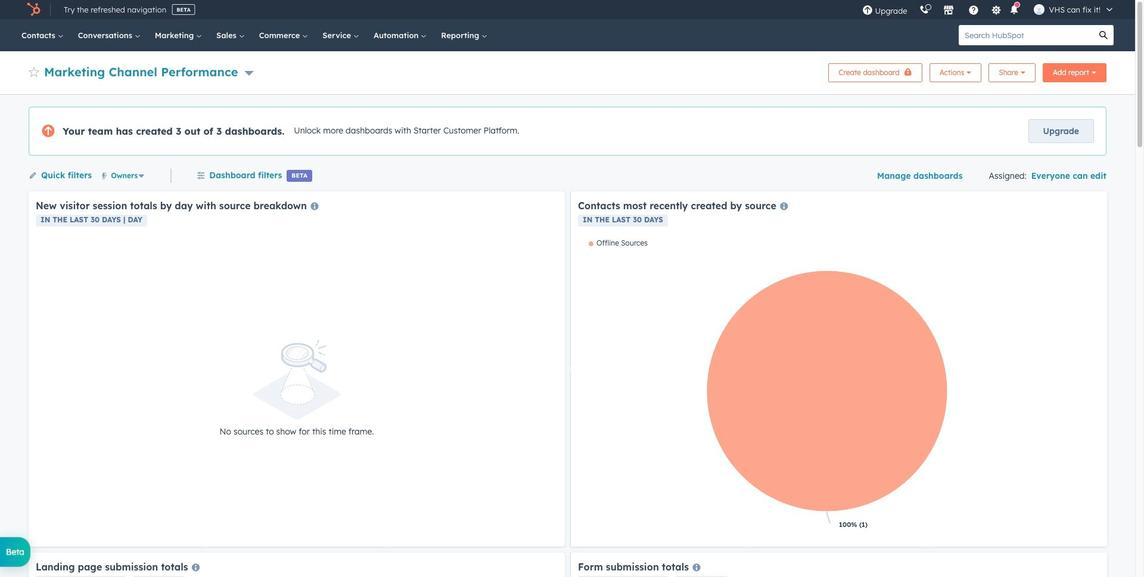 Task type: describe. For each thing, give the bounding box(es) containing it.
contacts most recently created by source element
[[571, 191, 1108, 547]]

form submission totals element
[[571, 553, 1108, 577]]

toggle series visibility region
[[589, 239, 648, 247]]

new visitor session totals by day with source breakdown element
[[29, 191, 565, 547]]

interactive chart image
[[578, 239, 1101, 540]]

Search HubSpot search field
[[959, 25, 1094, 45]]



Task type: locate. For each thing, give the bounding box(es) containing it.
banner
[[29, 60, 1107, 82]]

jer mill image
[[1034, 4, 1045, 15]]

menu
[[857, 0, 1122, 19]]

marketplaces image
[[944, 5, 954, 16]]

landing page submission totals element
[[29, 553, 565, 577]]



Task type: vqa. For each thing, say whether or not it's contained in the screenshot.
"Calling Icon" "popup button"
no



